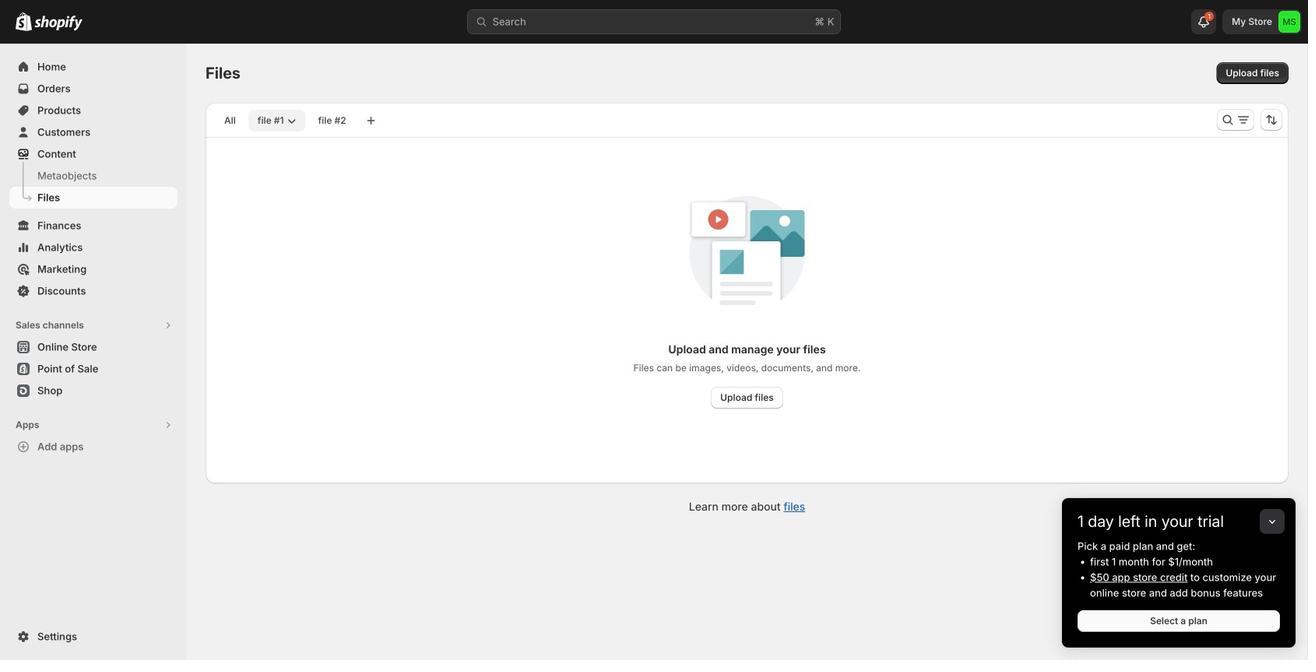Task type: vqa. For each thing, say whether or not it's contained in the screenshot.
Online Store icon
no



Task type: locate. For each thing, give the bounding box(es) containing it.
0 horizontal spatial shopify image
[[16, 12, 32, 31]]

shopify image
[[16, 12, 32, 31], [34, 15, 83, 31]]

tab list
[[212, 109, 359, 132]]

1 horizontal spatial shopify image
[[34, 15, 83, 31]]

my store image
[[1279, 11, 1300, 33]]



